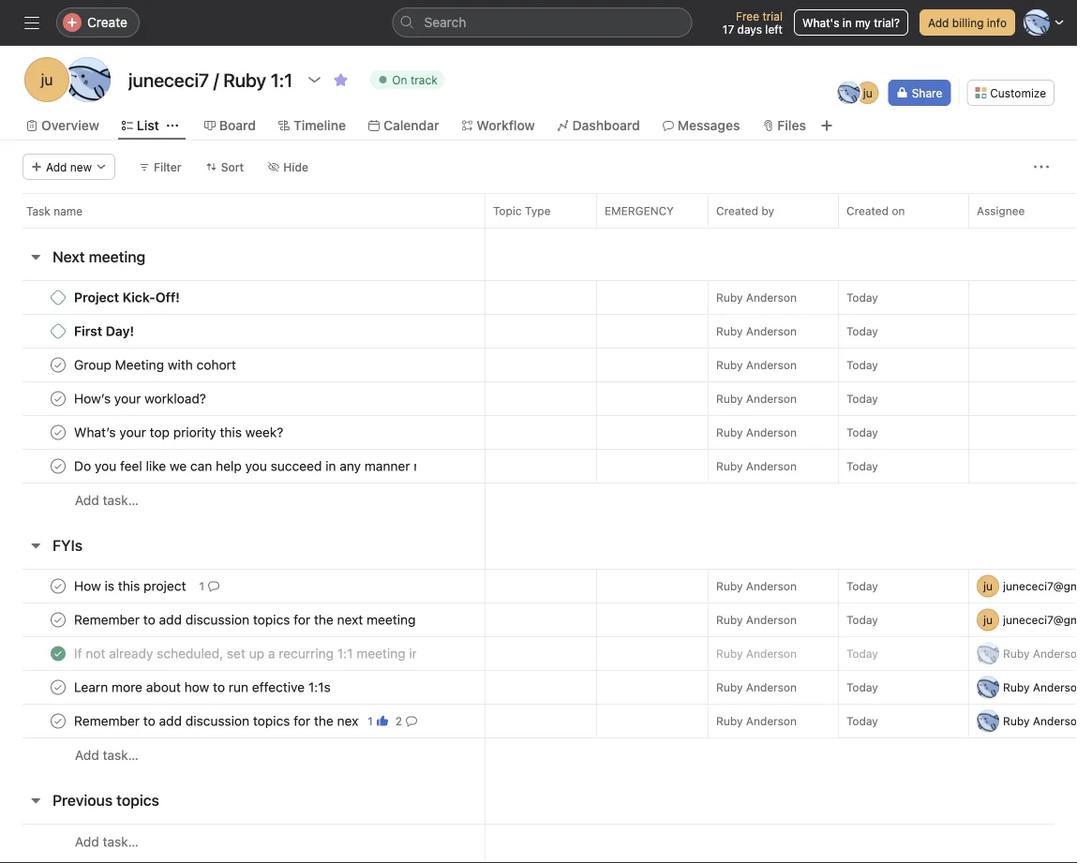 Task type: locate. For each thing, give the bounding box(es) containing it.
2 add task… row from the top
[[0, 738, 1077, 773]]

4 completed checkbox from the top
[[47, 677, 69, 699]]

2 today from the top
[[847, 325, 878, 338]]

collapse task list for this section image for previous topics
[[28, 793, 43, 808]]

1 vertical spatial 1 button
[[364, 712, 392, 731]]

learn more about how to run effective 1:1s cell
[[0, 670, 486, 705]]

dashboard link
[[558, 115, 640, 136]]

completed image for if not already scheduled, set up a recurring 1:1 meeting in your calendar text field
[[47, 643, 69, 665]]

9 today from the top
[[847, 647, 878, 661]]

created
[[716, 204, 759, 218], [847, 204, 889, 218]]

ruby for do you feel like we can help you succeed in any manner right now? text box
[[716, 460, 743, 473]]

completed milestone checkbox for first day! "text box"
[[51, 324, 66, 339]]

add task… up fyis
[[75, 493, 139, 508]]

completed image inside if not already scheduled, set up a recurring 1:1 meeting in your calendar cell
[[47, 643, 69, 665]]

None text field
[[124, 63, 297, 97]]

anderson for how is this project cell
[[746, 580, 797, 593]]

5 today from the top
[[847, 426, 878, 439]]

ruby anderson for how is this project cell
[[716, 580, 797, 593]]

4 anderson from the top
[[746, 392, 797, 406]]

1 collapse task list for this section image from the top
[[28, 249, 43, 264]]

remember to add discussion topics for the next meeting cell up if not already scheduled, set up a recurring 1:1 meeting in your calendar text field
[[0, 603, 486, 638]]

0 vertical spatial 1
[[199, 580, 205, 593]]

0 vertical spatial completed milestone image
[[51, 290, 66, 305]]

collapse task list for this section image
[[28, 249, 43, 264], [28, 538, 43, 553], [28, 793, 43, 808]]

1 up remember to add discussion topics for the next meeting text box
[[199, 580, 205, 593]]

ra for if not already scheduled, set up a recurring 1:1 meeting in your calendar text field
[[981, 647, 996, 661]]

completed checkbox for do you feel like we can help you succeed in any manner right now? text box
[[47, 455, 69, 478]]

created left by
[[716, 204, 759, 218]]

add up previous
[[75, 748, 99, 763]]

completed image inside learn more about how to run effective 1:1s cell
[[47, 677, 69, 699]]

list link
[[122, 115, 159, 136]]

ruby for learn more about how to run effective 1:1s text box
[[716, 681, 743, 694]]

3 anderso from the top
[[1033, 715, 1077, 728]]

Completed milestone checkbox
[[51, 290, 66, 305], [51, 324, 66, 339]]

1 vertical spatial remember to add discussion topics for the next meeting cell
[[0, 704, 486, 739]]

1 created from the left
[[716, 204, 759, 218]]

completed checkbox inside group meeting with cohort cell
[[47, 354, 69, 376]]

completed image inside do you feel like we can help you succeed in any manner right now? cell
[[47, 455, 69, 478]]

1 inside how is this project cell
[[199, 580, 205, 593]]

completed milestone checkbox left first day! "text box"
[[51, 324, 66, 339]]

17
[[723, 23, 734, 36]]

junececi7@gm
[[1003, 580, 1077, 593], [1003, 614, 1077, 627]]

created on
[[847, 204, 905, 218]]

7 today from the top
[[847, 580, 878, 593]]

add up fyis
[[75, 493, 99, 508]]

add task… down previous topics
[[75, 835, 139, 850]]

1 left 2
[[368, 715, 373, 728]]

11 ruby anderson from the top
[[716, 715, 797, 728]]

2 anderso from the top
[[1033, 681, 1077, 694]]

completed checkbox inside do you feel like we can help you succeed in any manner right now? cell
[[47, 455, 69, 478]]

6 anderson from the top
[[746, 460, 797, 473]]

2 anderson from the top
[[746, 325, 797, 338]]

next meeting
[[53, 248, 146, 266]]

ruby for how's your workload? 'text box'
[[716, 392, 743, 406]]

1 button up remember to add discussion topics for the next meeting text box
[[196, 577, 223, 596]]

completed checkbox inside if not already scheduled, set up a recurring 1:1 meeting in your calendar cell
[[47, 643, 69, 665]]

completed image inside what's your top priority this week? cell
[[47, 421, 69, 444]]

trial?
[[874, 16, 900, 29]]

1 completed image from the top
[[47, 354, 69, 376]]

search button
[[392, 8, 692, 38]]

completed milestone image inside first day! cell
[[51, 324, 66, 339]]

Group Meeting with cohort text field
[[70, 356, 242, 375]]

task… inside "header fyis" 'tree grid'
[[103, 748, 139, 763]]

1 button left 2
[[364, 712, 392, 731]]

1 button
[[196, 577, 223, 596], [364, 712, 392, 731]]

task… inside header next meeting tree grid
[[103, 493, 139, 508]]

1 vertical spatial anderso
[[1033, 681, 1077, 694]]

create button
[[56, 8, 140, 38]]

hide
[[283, 160, 308, 173]]

1 vertical spatial collapse task list for this section image
[[28, 538, 43, 553]]

7 ruby anderson from the top
[[716, 580, 797, 593]]

3 completed image from the top
[[47, 575, 69, 598]]

add task… row
[[0, 483, 1077, 518], [0, 738, 1077, 773], [0, 824, 1077, 860]]

ruby anderson for if not already scheduled, set up a recurring 1:1 meeting in your calendar cell
[[716, 647, 797, 661]]

ruby for remember to add discussion topics for the next meeting text field
[[716, 715, 743, 728]]

add task… inside header next meeting tree grid
[[75, 493, 139, 508]]

9 ruby anderson from the top
[[716, 647, 797, 661]]

0 vertical spatial ruby anderso
[[1003, 647, 1077, 661]]

1 vertical spatial add task… row
[[0, 738, 1077, 773]]

files
[[778, 118, 806, 133]]

completed checkbox for remember to add discussion topics for the next meeting text field
[[47, 710, 69, 733]]

completed checkbox for if not already scheduled, set up a recurring 1:1 meeting in your calendar text field
[[47, 643, 69, 665]]

next meeting button
[[53, 240, 146, 274]]

8 anderson from the top
[[746, 614, 797, 627]]

anderson for what's your top priority this week? cell
[[746, 426, 797, 439]]

completed milestone checkbox inside first day! cell
[[51, 324, 66, 339]]

left
[[765, 23, 783, 36]]

10 ruby anderson from the top
[[716, 681, 797, 694]]

row
[[0, 193, 1077, 228], [23, 227, 1077, 229], [0, 280, 1077, 315], [0, 314, 1077, 349], [0, 348, 1077, 383], [0, 382, 1077, 416], [0, 415, 1077, 450], [0, 449, 1077, 484], [0, 569, 1077, 604], [0, 603, 1077, 638], [0, 637, 1077, 671], [0, 670, 1077, 705], [0, 704, 1077, 739]]

add billing info button
[[920, 9, 1016, 36]]

add new button
[[23, 154, 115, 180]]

3 add task… row from the top
[[0, 824, 1077, 860]]

2 add task… from the top
[[75, 748, 139, 763]]

7 anderson from the top
[[746, 580, 797, 593]]

first day! cell
[[0, 314, 486, 349]]

ruby anderson for first day! cell
[[716, 325, 797, 338]]

add task… button up previous topics
[[75, 745, 139, 766]]

collapse task list for this section image left next
[[28, 249, 43, 264]]

1 vertical spatial task…
[[103, 748, 139, 763]]

3 ruby anderso from the top
[[1003, 715, 1077, 728]]

task… for 3rd add task… button from the top of the page
[[103, 835, 139, 850]]

created for created by
[[716, 204, 759, 218]]

remember to add discussion topics for the next meeting cell down learn more about how to run effective 1:1s text box
[[0, 704, 486, 739]]

1 horizontal spatial 1
[[368, 715, 373, 728]]

5 completed image from the top
[[47, 643, 69, 665]]

add left 'new'
[[46, 160, 67, 173]]

How's your workload? text field
[[70, 390, 212, 408]]

completed checkbox for what's your top priority this week? text field
[[47, 421, 69, 444]]

2 vertical spatial add task… row
[[0, 824, 1077, 860]]

ruby for how is this project text box
[[716, 580, 743, 593]]

task…
[[103, 493, 139, 508], [103, 748, 139, 763], [103, 835, 139, 850]]

4 ruby anderson from the top
[[716, 392, 797, 406]]

completed checkbox inside what's your top priority this week? cell
[[47, 421, 69, 444]]

completed checkbox for remember to add discussion topics for the next meeting text box
[[47, 609, 69, 632]]

remember to add discussion topics for the next meeting cell
[[0, 603, 486, 638], [0, 704, 486, 739]]

today
[[847, 291, 878, 304], [847, 325, 878, 338], [847, 359, 878, 372], [847, 392, 878, 406], [847, 426, 878, 439], [847, 460, 878, 473], [847, 580, 878, 593], [847, 614, 878, 627], [847, 647, 878, 661], [847, 681, 878, 694], [847, 715, 878, 728]]

on track button
[[361, 67, 454, 93]]

2 created from the left
[[847, 204, 889, 218]]

add task… up previous topics
[[75, 748, 139, 763]]

created left on
[[847, 204, 889, 218]]

3 completed image from the top
[[47, 710, 69, 733]]

3 completed checkbox from the top
[[47, 609, 69, 632]]

0 horizontal spatial 1
[[199, 580, 205, 593]]

1 vertical spatial ruby anderso
[[1003, 681, 1077, 694]]

6 ruby anderson from the top
[[716, 460, 797, 473]]

0 vertical spatial remember to add discussion topics for the next meeting cell
[[0, 603, 486, 638]]

completed checkbox for how is this project text box
[[47, 575, 69, 598]]

1 task… from the top
[[103, 493, 139, 508]]

completed image
[[47, 354, 69, 376], [47, 388, 69, 410], [47, 575, 69, 598], [47, 609, 69, 632], [47, 643, 69, 665], [47, 677, 69, 699]]

ruby anderso for learn more about how to run effective 1:1s cell
[[1003, 681, 1077, 694]]

3 today from the top
[[847, 359, 878, 372]]

task… down previous topics
[[103, 835, 139, 850]]

completed checkbox for how's your workload? 'text box'
[[47, 388, 69, 410]]

task… up how is this project text box
[[103, 493, 139, 508]]

2 completed milestone checkbox from the top
[[51, 324, 66, 339]]

anderson for group meeting with cohort cell at top left
[[746, 359, 797, 372]]

today for do you feel like we can help you succeed in any manner right now? cell
[[847, 460, 878, 473]]

2 vertical spatial add task… button
[[75, 832, 139, 853]]

1 anderso from the top
[[1033, 647, 1077, 661]]

days
[[738, 23, 762, 36]]

completed milestone image
[[51, 290, 66, 305], [51, 324, 66, 339]]

5 completed checkbox from the top
[[47, 710, 69, 733]]

completed checkbox inside how is this project cell
[[47, 575, 69, 598]]

1 completed milestone image from the top
[[51, 290, 66, 305]]

completed image inside "header fyis" 'tree grid'
[[47, 710, 69, 733]]

2 completed image from the top
[[47, 388, 69, 410]]

4 today from the top
[[847, 392, 878, 406]]

1 completed checkbox from the top
[[47, 455, 69, 478]]

ruby for remember to add discussion topics for the next meeting text box
[[716, 614, 743, 627]]

add inside "header fyis" 'tree grid'
[[75, 748, 99, 763]]

0 vertical spatial task…
[[103, 493, 139, 508]]

0 vertical spatial anderso
[[1033, 647, 1077, 661]]

0 vertical spatial 1 button
[[196, 577, 223, 596]]

Remember to add discussion topics for the next meeting text field
[[70, 611, 417, 630]]

3 ruby anderson from the top
[[716, 359, 797, 372]]

1 vertical spatial completed milestone checkbox
[[51, 324, 66, 339]]

search
[[424, 15, 466, 30]]

add tab image
[[819, 118, 834, 133]]

1 ruby anderso from the top
[[1003, 647, 1077, 661]]

4 completed checkbox from the top
[[47, 643, 69, 665]]

customize button
[[967, 80, 1055, 106]]

add
[[928, 16, 949, 29], [46, 160, 67, 173], [75, 493, 99, 508], [75, 748, 99, 763], [75, 835, 99, 850]]

1 vertical spatial completed milestone image
[[51, 324, 66, 339]]

ju
[[41, 71, 53, 89], [863, 86, 873, 99], [984, 580, 993, 593], [984, 614, 993, 627]]

add inside header next meeting tree grid
[[75, 493, 99, 508]]

completed image for how's your workload? 'text box'
[[47, 388, 69, 410]]

completed image inside how is this project cell
[[47, 575, 69, 598]]

timeline link
[[278, 115, 346, 136]]

2 vertical spatial ruby anderso
[[1003, 715, 1077, 728]]

remove from starred image
[[333, 72, 348, 87]]

remember to add discussion topics for the next meeting cell for ra
[[0, 704, 486, 739]]

completed checkbox for group meeting with cohort text field
[[47, 354, 69, 376]]

1 vertical spatial 1
[[368, 715, 373, 728]]

previous topics
[[53, 792, 159, 810]]

hide button
[[260, 154, 317, 180]]

junececi7@gm for how is this project cell
[[1003, 580, 1077, 593]]

completed milestone image inside project kick-off! cell
[[51, 290, 66, 305]]

3 add task… from the top
[[75, 835, 139, 850]]

group meeting with cohort cell
[[0, 348, 486, 383]]

collapse task list for this section image left previous
[[28, 793, 43, 808]]

0 vertical spatial add task…
[[75, 493, 139, 508]]

ruby anderso
[[1003, 647, 1077, 661], [1003, 681, 1077, 694], [1003, 715, 1077, 728]]

2 collapse task list for this section image from the top
[[28, 538, 43, 553]]

my
[[855, 16, 871, 29]]

tab actions image
[[167, 120, 178, 131]]

sort
[[221, 160, 244, 173]]

4 completed image from the top
[[47, 609, 69, 632]]

today for learn more about how to run effective 1:1s cell
[[847, 681, 878, 694]]

Completed checkbox
[[47, 455, 69, 478], [47, 575, 69, 598], [47, 609, 69, 632], [47, 677, 69, 699], [47, 710, 69, 733]]

2 task… from the top
[[103, 748, 139, 763]]

0 vertical spatial add task… row
[[0, 483, 1077, 518]]

ruby anderson
[[716, 291, 797, 304], [716, 325, 797, 338], [716, 359, 797, 372], [716, 392, 797, 406], [716, 426, 797, 439], [716, 460, 797, 473], [716, 580, 797, 593], [716, 614, 797, 627], [716, 647, 797, 661], [716, 681, 797, 694], [716, 715, 797, 728]]

6 completed image from the top
[[47, 677, 69, 699]]

10 anderson from the top
[[746, 681, 797, 694]]

5 anderson from the top
[[746, 426, 797, 439]]

anderso
[[1033, 647, 1077, 661], [1033, 681, 1077, 694], [1033, 715, 1077, 728]]

0 horizontal spatial 1 button
[[196, 577, 223, 596]]

anderson for first day! cell
[[746, 325, 797, 338]]

3 completed checkbox from the top
[[47, 421, 69, 444]]

messages
[[678, 118, 740, 133]]

completed milestone image for completed milestone option inside the first day! cell
[[51, 324, 66, 339]]

anderson for how's your workload? cell
[[746, 392, 797, 406]]

1 add task… button from the top
[[75, 490, 139, 511]]

collapse task list for this section image for fyis
[[28, 538, 43, 553]]

2 completed checkbox from the top
[[47, 575, 69, 598]]

anderso for learn more about how to run effective 1:1s cell
[[1033, 681, 1077, 694]]

1 vertical spatial add task…
[[75, 748, 139, 763]]

add task… button down previous topics
[[75, 832, 139, 853]]

add down previous
[[75, 835, 99, 850]]

What's your top priority this week? text field
[[70, 423, 289, 442]]

trial
[[763, 9, 783, 23]]

1 horizontal spatial 1 button
[[364, 712, 392, 731]]

2 ruby anderso from the top
[[1003, 681, 1077, 694]]

2 completed checkbox from the top
[[47, 388, 69, 410]]

1
[[199, 580, 205, 593], [368, 715, 373, 728]]

today for what's your top priority this week? cell
[[847, 426, 878, 439]]

2 completed image from the top
[[47, 455, 69, 478]]

completed image inside how's your workload? cell
[[47, 388, 69, 410]]

3 anderson from the top
[[746, 359, 797, 372]]

workflow link
[[462, 115, 535, 136]]

sort button
[[198, 154, 252, 180]]

2
[[395, 715, 402, 728]]

2 vertical spatial task…
[[103, 835, 139, 850]]

2 completed milestone image from the top
[[51, 324, 66, 339]]

collapse task list for this section image left fyis
[[28, 538, 43, 553]]

0 vertical spatial add task… button
[[75, 490, 139, 511]]

9 anderson from the top
[[746, 647, 797, 661]]

1 add task… from the top
[[75, 493, 139, 508]]

0 vertical spatial collapse task list for this section image
[[28, 249, 43, 264]]

type
[[525, 204, 551, 218]]

task… up previous topics
[[103, 748, 139, 763]]

1 junececi7@gm from the top
[[1003, 580, 1077, 593]]

task
[[26, 204, 50, 218]]

completed milestone checkbox down next
[[51, 290, 66, 305]]

search list box
[[392, 8, 692, 38]]

3 collapse task list for this section image from the top
[[28, 793, 43, 808]]

anderson for project kick-off! cell
[[746, 291, 797, 304]]

completed checkbox inside learn more about how to run effective 1:1s cell
[[47, 677, 69, 699]]

0 vertical spatial junececi7@gm
[[1003, 580, 1077, 593]]

today for first day! cell
[[847, 325, 878, 338]]

1 horizontal spatial created
[[847, 204, 889, 218]]

1 completed checkbox from the top
[[47, 354, 69, 376]]

1 vertical spatial junececi7@gm
[[1003, 614, 1077, 627]]

board
[[219, 118, 256, 133]]

1 completed milestone checkbox from the top
[[51, 290, 66, 305]]

2 junececi7@gm from the top
[[1003, 614, 1077, 627]]

customize
[[990, 86, 1046, 99]]

free trial 17 days left
[[723, 9, 783, 36]]

today for how is this project cell
[[847, 580, 878, 593]]

1 completed image from the top
[[47, 421, 69, 444]]

1 anderson from the top
[[746, 291, 797, 304]]

add task… for 3rd add task… button from the top of the page
[[75, 835, 139, 850]]

completed image inside group meeting with cohort cell
[[47, 354, 69, 376]]

completed milestone image for completed milestone option inside the project kick-off! cell
[[51, 290, 66, 305]]

1 for 1 button to the bottom
[[368, 715, 373, 728]]

completed milestone checkbox inside project kick-off! cell
[[51, 290, 66, 305]]

add billing info
[[928, 16, 1007, 29]]

anderson for learn more about how to run effective 1:1s cell
[[746, 681, 797, 694]]

if not already scheduled, set up a recurring 1:1 meeting in your calendar cell
[[0, 637, 486, 671]]

2 remember to add discussion topics for the next meeting cell from the top
[[0, 704, 486, 739]]

Remember to add discussion topics for the next meeting text field
[[70, 712, 360, 731]]

add task… inside "header fyis" 'tree grid'
[[75, 748, 139, 763]]

2 ruby anderson from the top
[[716, 325, 797, 338]]

remember to add discussion topics for the next meeting cell containing 1
[[0, 704, 486, 739]]

share
[[912, 86, 943, 99]]

0 vertical spatial completed image
[[47, 421, 69, 444]]

3 add task… button from the top
[[75, 832, 139, 853]]

1 vertical spatial completed image
[[47, 455, 69, 478]]

topics
[[116, 792, 159, 810]]

2 vertical spatial anderso
[[1033, 715, 1077, 728]]

anderson
[[746, 291, 797, 304], [746, 325, 797, 338], [746, 359, 797, 372], [746, 392, 797, 406], [746, 426, 797, 439], [746, 460, 797, 473], [746, 580, 797, 593], [746, 614, 797, 627], [746, 647, 797, 661], [746, 681, 797, 694], [746, 715, 797, 728]]

completed image
[[47, 421, 69, 444], [47, 455, 69, 478], [47, 710, 69, 733]]

1 vertical spatial add task… button
[[75, 745, 139, 766]]

10 today from the top
[[847, 681, 878, 694]]

add task…
[[75, 493, 139, 508], [75, 748, 139, 763], [75, 835, 139, 850]]

assignee
[[977, 204, 1025, 218]]

0 vertical spatial completed milestone checkbox
[[51, 290, 66, 305]]

header fyis tree grid
[[0, 569, 1077, 773]]

3 task… from the top
[[103, 835, 139, 850]]

today for project kick-off! cell
[[847, 291, 878, 304]]

2 vertical spatial add task…
[[75, 835, 139, 850]]

ruby
[[716, 291, 743, 304], [716, 325, 743, 338], [716, 359, 743, 372], [716, 392, 743, 406], [716, 426, 743, 439], [716, 460, 743, 473], [716, 580, 743, 593], [716, 614, 743, 627], [716, 647, 743, 661], [1003, 647, 1030, 661], [716, 681, 743, 694], [1003, 681, 1030, 694], [716, 715, 743, 728], [1003, 715, 1030, 728]]

add left billing
[[928, 16, 949, 29]]

today for group meeting with cohort cell at top left
[[847, 359, 878, 372]]

1 remember to add discussion topics for the next meeting cell from the top
[[0, 603, 486, 638]]

ruby anderso for if not already scheduled, set up a recurring 1:1 meeting in your calendar cell
[[1003, 647, 1077, 661]]

completed checkbox inside how's your workload? cell
[[47, 388, 69, 410]]

add task… for add task… button inside the header next meeting tree grid
[[75, 493, 139, 508]]

ruby for group meeting with cohort text field
[[716, 359, 743, 372]]

5 ruby anderson from the top
[[716, 426, 797, 439]]

task… for 2nd add task… button
[[103, 748, 139, 763]]

completed milestone image left first day! "text box"
[[51, 324, 66, 339]]

what's in my trial? button
[[794, 9, 909, 36]]

0 horizontal spatial created
[[716, 204, 759, 218]]

anderso for if not already scheduled, set up a recurring 1:1 meeting in your calendar cell
[[1033, 647, 1077, 661]]

meeting
[[89, 248, 146, 266]]

add task… button up fyis
[[75, 490, 139, 511]]

2 vertical spatial collapse task list for this section image
[[28, 793, 43, 808]]

2 button
[[392, 712, 421, 731]]

completed milestone image down next
[[51, 290, 66, 305]]

add task… button
[[75, 490, 139, 511], [75, 745, 139, 766], [75, 832, 139, 853]]

anderson for if not already scheduled, set up a recurring 1:1 meeting in your calendar cell
[[746, 647, 797, 661]]

Completed checkbox
[[47, 354, 69, 376], [47, 388, 69, 410], [47, 421, 69, 444], [47, 643, 69, 665]]

ra
[[78, 71, 98, 89], [842, 86, 857, 99], [981, 647, 996, 661], [981, 681, 996, 694], [981, 715, 996, 728]]

2 vertical spatial completed image
[[47, 710, 69, 733]]

1 ruby anderson from the top
[[716, 291, 797, 304]]

share button
[[889, 80, 951, 106]]

6 today from the top
[[847, 460, 878, 473]]

1 today from the top
[[847, 291, 878, 304]]

ruby anderson for what's your top priority this week? cell
[[716, 426, 797, 439]]

on track
[[392, 73, 438, 86]]



Task type: describe. For each thing, give the bounding box(es) containing it.
completed image for how is this project text box
[[47, 575, 69, 598]]

If not already scheduled, set up a recurring 1:1 meeting in your calendar text field
[[70, 645, 417, 663]]

1 for 1 button within the how is this project cell
[[199, 580, 205, 593]]

free
[[736, 9, 760, 23]]

collapse task list for this section image for next meeting
[[28, 249, 43, 264]]

Learn more about how to run effective 1:1s text field
[[70, 678, 336, 697]]

Project Kick-Off! text field
[[70, 288, 186, 307]]

do you feel like we can help you succeed in any manner right now? cell
[[0, 449, 486, 484]]

topic
[[493, 204, 522, 218]]

add for 3rd add task… button from the top of the page
[[75, 835, 99, 850]]

completed image for fyis
[[47, 710, 69, 733]]

How is this project text field
[[70, 577, 192, 596]]

First Day! text field
[[70, 322, 140, 341]]

ruby anderson for do you feel like we can help you succeed in any manner right now? cell
[[716, 460, 797, 473]]

8 ruby anderson from the top
[[716, 614, 797, 627]]

calendar link
[[368, 115, 439, 136]]

by
[[762, 204, 775, 218]]

8 today from the top
[[847, 614, 878, 627]]

ruby anderson for how's your workload? cell
[[716, 392, 797, 406]]

track
[[411, 73, 438, 86]]

fyis
[[53, 537, 83, 555]]

2 add task… button from the top
[[75, 745, 139, 766]]

on
[[892, 204, 905, 218]]

ra for learn more about how to run effective 1:1s text box
[[981, 681, 996, 694]]

1 add task… row from the top
[[0, 483, 1077, 518]]

11 anderson from the top
[[746, 715, 797, 728]]

ruby for first day! "text box"
[[716, 325, 743, 338]]

add task… for 2nd add task… button
[[75, 748, 139, 763]]

ruby anderson for project kick-off! cell
[[716, 291, 797, 304]]

junececi7@gm for remember to add discussion topics for the next meeting cell corresponding to ju
[[1003, 614, 1077, 627]]

previous topics button
[[53, 784, 159, 818]]

what's in my trial?
[[803, 16, 900, 29]]

expand sidebar image
[[24, 15, 39, 30]]

board link
[[204, 115, 256, 136]]

ruby anderson for learn more about how to run effective 1:1s cell
[[716, 681, 797, 694]]

add for add task… button inside the header next meeting tree grid
[[75, 493, 99, 508]]

ruby anderson for group meeting with cohort cell at top left
[[716, 359, 797, 372]]

1 button inside how is this project cell
[[196, 577, 223, 596]]

completed image for remember to add discussion topics for the next meeting text box
[[47, 609, 69, 632]]

next
[[53, 248, 85, 266]]

add for 2nd add task… button
[[75, 748, 99, 763]]

create
[[87, 15, 127, 30]]

how's your workload? cell
[[0, 382, 486, 416]]

created by
[[716, 204, 775, 218]]

info
[[987, 16, 1007, 29]]

task name
[[26, 204, 83, 218]]

in
[[843, 16, 852, 29]]

files link
[[763, 115, 806, 136]]

today for how's your workload? cell
[[847, 392, 878, 406]]

add for add billing info button
[[928, 16, 949, 29]]

completed image for next meeting
[[47, 421, 69, 444]]

what's your top priority this week? cell
[[0, 415, 486, 450]]

row containing task name
[[0, 193, 1077, 228]]

ruby for project kick-off! text box on the left of the page
[[716, 291, 743, 304]]

Do you feel like we can help you succeed in any manner right now? text field
[[70, 457, 417, 476]]

fyis button
[[53, 529, 83, 563]]

topic type
[[493, 204, 551, 218]]

filter
[[154, 160, 182, 173]]

show options image
[[307, 72, 322, 87]]

timeline
[[293, 118, 346, 133]]

dashboard
[[573, 118, 640, 133]]

on
[[392, 73, 407, 86]]

anderson for do you feel like we can help you succeed in any manner right now? cell
[[746, 460, 797, 473]]

more actions image
[[1034, 159, 1049, 174]]

list
[[137, 118, 159, 133]]

overview link
[[26, 115, 99, 136]]

completed image for group meeting with cohort text field
[[47, 354, 69, 376]]

project kick-off! cell
[[0, 280, 486, 315]]

overview
[[41, 118, 99, 133]]

ra for remember to add discussion topics for the next meeting text field
[[981, 715, 996, 728]]

new
[[70, 160, 92, 173]]

how is this project cell
[[0, 569, 486, 604]]

11 today from the top
[[847, 715, 878, 728]]

ruby for if not already scheduled, set up a recurring 1:1 meeting in your calendar text field
[[716, 647, 743, 661]]

completed checkbox for learn more about how to run effective 1:1s text box
[[47, 677, 69, 699]]

filter button
[[130, 154, 190, 180]]

header next meeting tree grid
[[0, 280, 1077, 518]]

ruby anderso for remember to add discussion topics for the next meeting cell containing 1
[[1003, 715, 1077, 728]]

messages link
[[663, 115, 740, 136]]

emergency
[[605, 204, 674, 218]]

calendar
[[383, 118, 439, 133]]

ruby for what's your top priority this week? text field
[[716, 426, 743, 439]]

add inside "dropdown button"
[[46, 160, 67, 173]]

workflow
[[477, 118, 535, 133]]

today for if not already scheduled, set up a recurring 1:1 meeting in your calendar cell
[[847, 647, 878, 661]]

completed image for learn more about how to run effective 1:1s text box
[[47, 677, 69, 699]]

name
[[54, 204, 83, 218]]

add new
[[46, 160, 92, 173]]

remember to add discussion topics for the next meeting cell for ju
[[0, 603, 486, 638]]

add task… button inside header next meeting tree grid
[[75, 490, 139, 511]]

created for created on
[[847, 204, 889, 218]]

what's
[[803, 16, 840, 29]]

previous
[[53, 792, 113, 810]]

billing
[[953, 16, 984, 29]]

task… for add task… button inside the header next meeting tree grid
[[103, 493, 139, 508]]

completed milestone checkbox for project kick-off! text box on the left of the page
[[51, 290, 66, 305]]



Task type: vqa. For each thing, say whether or not it's contained in the screenshot.
Remember to add discussion topics for the next meeting cell
yes



